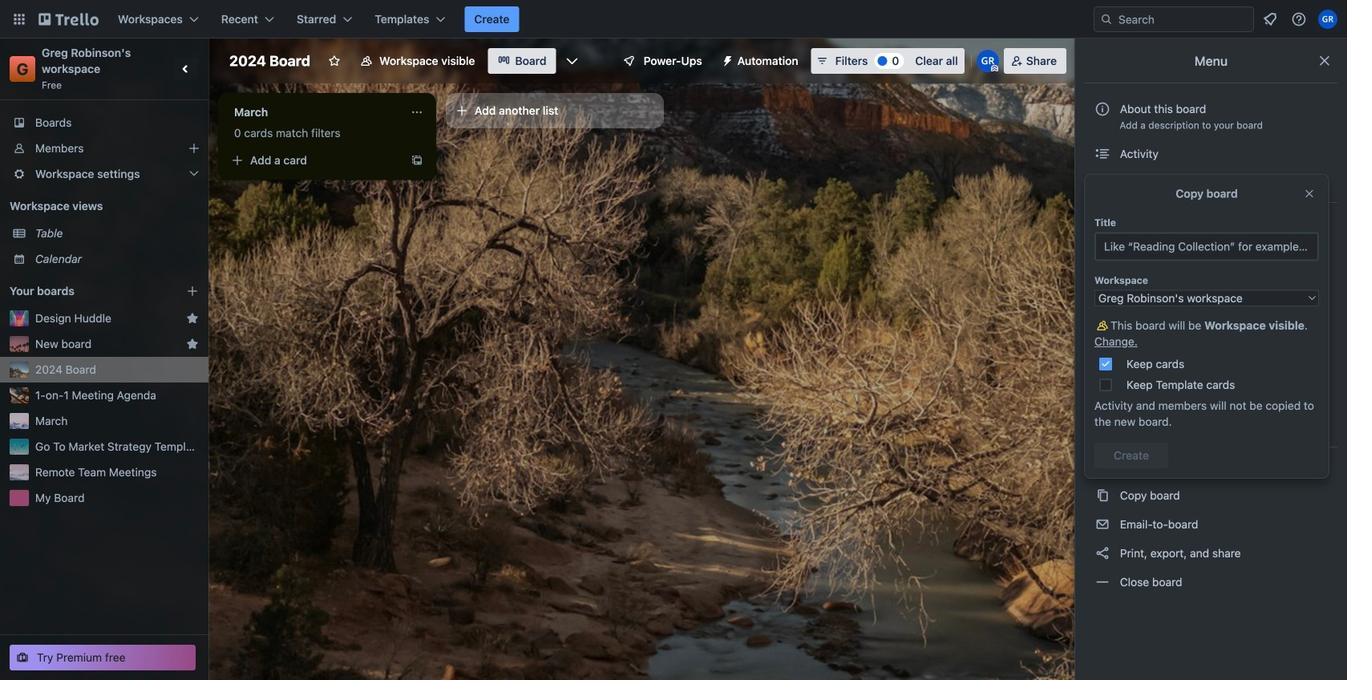 Task type: locate. For each thing, give the bounding box(es) containing it.
back to home image
[[39, 6, 99, 32]]

0 vertical spatial starred icon image
[[186, 312, 199, 325]]

1 sm image from the top
[[1095, 146, 1111, 162]]

5 sm image from the top
[[1095, 488, 1111, 504]]

None submit
[[1095, 443, 1169, 468]]

starred icon image
[[186, 312, 199, 325], [186, 338, 199, 351]]

sm image
[[1095, 146, 1111, 162], [1095, 175, 1111, 191], [1095, 318, 1111, 334], [1095, 459, 1111, 475], [1095, 488, 1111, 504], [1095, 517, 1111, 533]]

Board name text field
[[221, 48, 319, 74]]

sm image
[[715, 48, 738, 71], [1095, 214, 1111, 230], [1095, 301, 1111, 317], [1095, 330, 1111, 346], [1095, 359, 1111, 375], [1095, 387, 1111, 403], [1095, 416, 1111, 432], [1095, 545, 1111, 561], [1095, 574, 1111, 590]]

Like "Reading Collection" for example… text field
[[1095, 232, 1320, 261]]

None text field
[[225, 99, 404, 125]]

create from template… image
[[411, 154, 424, 167]]

3 sm image from the top
[[1095, 318, 1111, 334]]

this member is an admin of this board. image
[[991, 65, 998, 72]]

2 sm image from the top
[[1095, 175, 1111, 191]]

search image
[[1101, 13, 1113, 26]]

1 vertical spatial starred icon image
[[186, 338, 199, 351]]



Task type: describe. For each thing, give the bounding box(es) containing it.
0 notifications image
[[1261, 10, 1280, 29]]

primary element
[[0, 0, 1348, 39]]

open information menu image
[[1291, 11, 1307, 27]]

add board image
[[186, 285, 199, 298]]

2 starred icon image from the top
[[186, 338, 199, 351]]

customize views image
[[564, 53, 580, 69]]

greg robinson (gregrobinson96) image
[[1319, 10, 1338, 29]]

6 sm image from the top
[[1095, 517, 1111, 533]]

your boards with 8 items element
[[10, 282, 162, 301]]

greg robinson (gregrobinson96) image
[[977, 50, 999, 72]]

star or unstar board image
[[328, 55, 341, 67]]

1 starred icon image from the top
[[186, 312, 199, 325]]

workspace navigation collapse icon image
[[175, 58, 197, 80]]

4 sm image from the top
[[1095, 459, 1111, 475]]

Search field
[[1113, 8, 1254, 30]]



Task type: vqa. For each thing, say whether or not it's contained in the screenshot.
the Billing link
no



